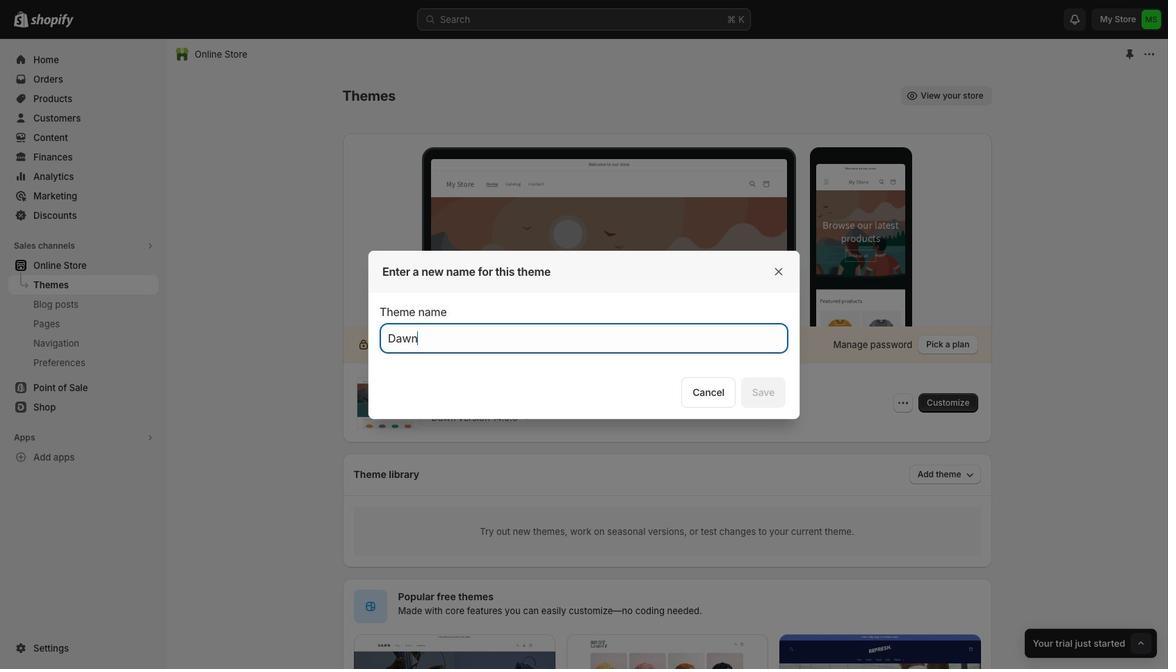 Task type: vqa. For each thing, say whether or not it's contained in the screenshot.
the Shopify image
yes



Task type: locate. For each thing, give the bounding box(es) containing it.
shopify image
[[31, 14, 74, 28]]



Task type: describe. For each thing, give the bounding box(es) containing it.
online store image
[[175, 47, 189, 61]]



